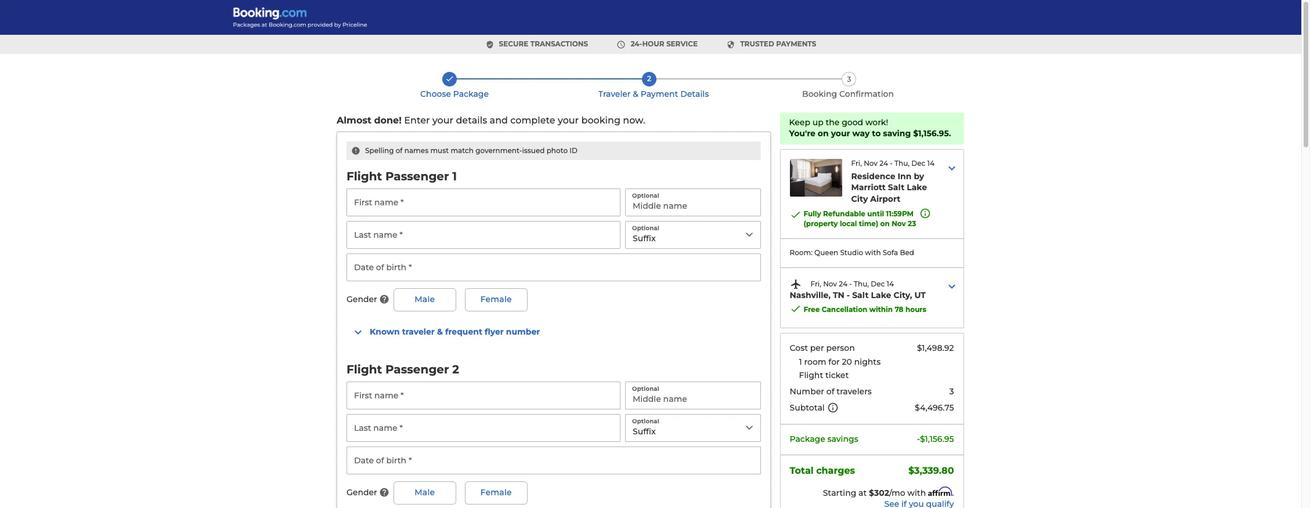 Task type: describe. For each thing, give the bounding box(es) containing it.
starting
[[823, 488, 857, 499]]

room: queen studio with sofa bed
[[790, 248, 915, 257]]

on inside the fully refundable until 11:59pm (property local time) on nov 23
[[881, 220, 890, 228]]

spelling
[[365, 146, 394, 155]]

1 vertical spatial lake
[[872, 290, 892, 301]]

$3,339.80
[[909, 465, 954, 476]]

cancellation
[[822, 305, 868, 314]]

(property
[[804, 220, 838, 228]]

at
[[859, 488, 867, 499]]

starting at $302 /mo with affirm .
[[823, 487, 954, 499]]

14 for fri, nov 24 - thu, dec 14 residence inn by marriott salt lake city airport
[[928, 159, 935, 168]]

fri, nov 24 - thu, dec 14
[[811, 280, 894, 288]]

the
[[826, 117, 840, 127]]

traveler
[[599, 89, 631, 99]]

room
[[805, 357, 827, 367]]

secure transactions
[[499, 40, 588, 48]]

- inside fri, nov 24 - thu, dec 14 residence inn by marriott salt lake city airport
[[890, 159, 893, 168]]

- up nashville, tn - salt lake city, ut
[[850, 280, 852, 288]]

flight for flight passenger 2
[[347, 363, 382, 377]]

female for 2
[[481, 488, 512, 498]]

local
[[840, 220, 858, 228]]

ticket
[[826, 370, 849, 381]]

booking
[[802, 89, 837, 99]]

known traveler & frequent flyer number
[[370, 327, 540, 337]]

of for travelers
[[827, 387, 835, 397]]

work!
[[866, 117, 889, 127]]

gender for flight passenger 1
[[347, 294, 377, 305]]

1 room  for 20 nights flight ticket
[[799, 357, 881, 381]]

tn
[[833, 290, 845, 301]]

1 horizontal spatial 3
[[950, 387, 954, 397]]

choose package
[[420, 89, 489, 99]]

hours
[[906, 305, 927, 314]]

flights image
[[790, 279, 802, 290]]

for
[[829, 357, 840, 367]]

issued
[[522, 146, 545, 155]]

1 vertical spatial 2
[[452, 363, 459, 377]]

- right tn
[[847, 290, 850, 301]]

toggle tooltip image
[[827, 403, 839, 414]]

saving
[[884, 128, 911, 139]]

to
[[873, 128, 881, 139]]

total charges
[[790, 465, 856, 476]]

1 vertical spatial salt
[[853, 290, 869, 301]]

payment
[[641, 89, 678, 99]]

names
[[405, 146, 429, 155]]

free
[[804, 305, 820, 314]]

gender for flight passenger 2
[[347, 488, 377, 498]]

government-
[[476, 146, 522, 155]]

78
[[895, 305, 904, 314]]

sofa
[[883, 248, 899, 257]]

details
[[456, 115, 487, 126]]

by
[[914, 171, 925, 181]]

good
[[842, 117, 864, 127]]

known
[[370, 327, 400, 337]]

enter
[[404, 115, 430, 126]]

passenger for 1
[[385, 170, 449, 183]]

$1,156.95.
[[914, 128, 952, 139]]

charges
[[817, 465, 856, 476]]

1 vertical spatial package
[[790, 434, 826, 445]]

$1,498.92
[[917, 343, 954, 354]]

fri, for fri, nov 24 - thu, dec 14
[[811, 280, 822, 288]]

booking
[[581, 115, 621, 126]]

$302
[[869, 488, 890, 499]]

0 horizontal spatial 3
[[847, 75, 851, 84]]

must
[[430, 146, 449, 155]]

your for keep up the good work!
[[831, 128, 851, 139]]

flight inside '1 room  for 20 nights flight ticket'
[[799, 370, 824, 381]]

23
[[908, 220, 917, 228]]

number
[[790, 387, 825, 397]]

within
[[870, 305, 893, 314]]

24 for fri, nov 24 - thu, dec 14
[[839, 280, 848, 288]]

dec for fri, nov 24 - thu, dec 14
[[871, 280, 885, 288]]

frequent
[[445, 327, 483, 337]]

0 horizontal spatial package
[[453, 89, 489, 99]]

1 horizontal spatial &
[[633, 89, 639, 99]]

total
[[790, 465, 814, 476]]

optional for second flight passenger's last name "text field"
[[632, 418, 660, 426]]

flight passenger 1
[[347, 170, 457, 183]]

optional for first flight passenger's last name "text box"
[[632, 225, 660, 232]]

person
[[827, 343, 855, 354]]

0 vertical spatial 2
[[647, 74, 651, 83]]

/mo
[[890, 488, 906, 499]]

24-hour service
[[631, 40, 698, 48]]

thu, for fri, nov 24 - thu, dec 14
[[854, 280, 869, 288]]

residence
[[852, 171, 896, 181]]

Second flight passenger's date of birth telephone field
[[347, 447, 761, 475]]

you're
[[790, 128, 816, 139]]

time)
[[859, 220, 879, 228]]

hotel image image
[[790, 159, 842, 197]]

Optional text field
[[625, 189, 761, 217]]

0 horizontal spatial &
[[437, 327, 443, 337]]

0 vertical spatial with
[[866, 248, 881, 257]]

studio
[[841, 248, 864, 257]]

inn
[[898, 171, 912, 181]]

male for 2
[[415, 488, 435, 498]]

free cancellation within 78 hours
[[804, 305, 927, 314]]

cost per person
[[790, 343, 855, 354]]

city
[[852, 194, 868, 204]]

thu, for fri, nov 24 - thu, dec 14 residence inn by marriott salt lake city airport
[[895, 159, 910, 168]]

choose
[[420, 89, 451, 99]]

flyer
[[485, 327, 504, 337]]

number of travelers
[[790, 387, 872, 397]]

per
[[811, 343, 825, 354]]

trusted payments
[[740, 40, 817, 48]]

20
[[842, 357, 853, 367]]

marriott
[[852, 182, 886, 193]]

refundable
[[824, 210, 866, 219]]

of for names
[[396, 146, 403, 155]]

14 for fri, nov 24 - thu, dec 14
[[887, 280, 894, 288]]



Task type: vqa. For each thing, say whether or not it's contained in the screenshot.
the topmost Square
no



Task type: locate. For each thing, give the bounding box(es) containing it.
3 up the $4,496.75
[[950, 387, 954, 397]]

package savings
[[790, 434, 859, 445]]

2 horizontal spatial nov
[[892, 220, 906, 228]]

airport
[[871, 194, 901, 204]]

travelers
[[837, 387, 872, 397]]

1 vertical spatial female
[[481, 488, 512, 498]]

your down the
[[831, 128, 851, 139]]

room:
[[790, 248, 813, 257]]

details
[[681, 89, 709, 99]]

1 optional from the top
[[632, 192, 660, 200]]

2
[[647, 74, 651, 83], [452, 363, 459, 377]]

.
[[953, 488, 954, 499]]

flight for flight passenger 1
[[347, 170, 382, 183]]

Optional text field
[[625, 382, 761, 410]]

&
[[633, 89, 639, 99], [437, 327, 443, 337]]

city,
[[894, 290, 913, 301]]

0 vertical spatial 24
[[880, 159, 889, 168]]

nov up tn
[[824, 280, 838, 288]]

complete
[[510, 115, 555, 126]]

up
[[813, 117, 824, 127]]

0 vertical spatial dec
[[912, 159, 926, 168]]

nov inside fri, nov 24 - thu, dec 14 residence inn by marriott salt lake city airport
[[864, 159, 878, 168]]

with inside 'starting at $302 /mo with affirm .'
[[908, 488, 926, 499]]

2 horizontal spatial your
[[831, 128, 851, 139]]

subtotal
[[790, 403, 825, 414]]

0 horizontal spatial lake
[[872, 290, 892, 301]]

photo
[[547, 146, 568, 155]]

0 horizontal spatial with
[[866, 248, 881, 257]]

0 horizontal spatial dec
[[871, 280, 885, 288]]

dec up by
[[912, 159, 926, 168]]

nov up the residence
[[864, 159, 878, 168]]

optional
[[632, 192, 660, 200], [632, 225, 660, 232], [632, 386, 660, 393], [632, 418, 660, 426]]

queen
[[815, 248, 839, 257]]

0 horizontal spatial 14
[[887, 280, 894, 288]]

1 horizontal spatial nov
[[864, 159, 878, 168]]

0 horizontal spatial 2
[[452, 363, 459, 377]]

salt
[[889, 182, 905, 193], [853, 290, 869, 301]]

1 vertical spatial gender
[[347, 488, 377, 498]]

confirmation
[[840, 89, 894, 99]]

nashville, tn - salt lake city, ut
[[790, 290, 926, 301]]

14 inside fri, nov 24 - thu, dec 14 residence inn by marriott salt lake city airport
[[928, 159, 935, 168]]

flight
[[347, 170, 382, 183], [347, 363, 382, 377], [799, 370, 824, 381]]

traveler
[[402, 327, 435, 337]]

24 up tn
[[839, 280, 848, 288]]

3
[[847, 75, 851, 84], [950, 387, 954, 397]]

1 passenger from the top
[[385, 170, 449, 183]]

1 horizontal spatial with
[[908, 488, 926, 499]]

nov for fri, nov 24 - thu, dec 14
[[824, 280, 838, 288]]

male
[[415, 294, 435, 305], [415, 488, 435, 498]]

Second flight passenger's last name text field
[[347, 415, 621, 442]]

1 vertical spatial thu,
[[854, 280, 869, 288]]

$4,496.75
[[915, 403, 954, 414]]

nov inside the fully refundable until 11:59pm (property local time) on nov 23
[[892, 220, 906, 228]]

1 horizontal spatial thu,
[[895, 159, 910, 168]]

3 optional from the top
[[632, 386, 660, 393]]

flight down room
[[799, 370, 824, 381]]

flight down spelling
[[347, 170, 382, 183]]

1 vertical spatial on
[[881, 220, 890, 228]]

spelling of names must match government-issued photo id
[[365, 146, 578, 155]]

fri, inside fri, nov 24 - thu, dec 14 residence inn by marriott salt lake city airport
[[852, 159, 862, 168]]

1 gender from the top
[[347, 294, 377, 305]]

0 vertical spatial &
[[633, 89, 639, 99]]

0 vertical spatial on
[[818, 128, 829, 139]]

0 horizontal spatial salt
[[853, 290, 869, 301]]

0 vertical spatial passenger
[[385, 170, 449, 183]]

fri, up the residence
[[852, 159, 862, 168]]

0 vertical spatial 1
[[452, 170, 457, 183]]

14
[[928, 159, 935, 168], [887, 280, 894, 288]]

0 horizontal spatial your
[[432, 115, 454, 126]]

-
[[890, 159, 893, 168], [850, 280, 852, 288], [847, 290, 850, 301], [918, 434, 920, 445]]

passenger down the traveler
[[385, 363, 449, 377]]

- up the residence
[[890, 159, 893, 168]]

affirm
[[929, 487, 953, 497]]

passenger for 2
[[385, 363, 449, 377]]

1
[[452, 170, 457, 183], [799, 357, 802, 367]]

1 vertical spatial 1
[[799, 357, 802, 367]]

transactions
[[531, 40, 588, 48]]

0 vertical spatial of
[[396, 146, 403, 155]]

done!
[[374, 115, 402, 126]]

1 vertical spatial nov
[[892, 220, 906, 228]]

with right /mo
[[908, 488, 926, 499]]

2 male from the top
[[415, 488, 435, 498]]

1 vertical spatial male
[[415, 488, 435, 498]]

on down the until
[[881, 220, 890, 228]]

savings
[[828, 434, 859, 445]]

of left names
[[396, 146, 403, 155]]

1 horizontal spatial fri,
[[852, 159, 862, 168]]

First flight passenger's first name text field
[[347, 189, 621, 217]]

0 vertical spatial male
[[415, 294, 435, 305]]

hour
[[642, 40, 664, 48]]

secure
[[499, 40, 529, 48]]

with left the sofa
[[866, 248, 881, 257]]

female for 1
[[481, 294, 512, 305]]

24 inside fri, nov 24 - thu, dec 14 residence inn by marriott salt lake city airport
[[880, 159, 889, 168]]

on inside keep up the good work! you're on your way to saving $1,156.95.
[[818, 128, 829, 139]]

cost
[[790, 343, 808, 354]]

2 female from the top
[[481, 488, 512, 498]]

your up id
[[558, 115, 579, 126]]

nov
[[864, 159, 878, 168], [892, 220, 906, 228], [824, 280, 838, 288]]

nights
[[855, 357, 881, 367]]

11:59pm
[[887, 210, 914, 219]]

1 vertical spatial of
[[827, 387, 835, 397]]

salt down inn
[[889, 182, 905, 193]]

nov for fri, nov 24 - thu, dec 14 residence inn by marriott salt lake city airport
[[864, 159, 878, 168]]

0 vertical spatial gender
[[347, 294, 377, 305]]

1 down match
[[452, 170, 457, 183]]

1 horizontal spatial salt
[[889, 182, 905, 193]]

lake inside fri, nov 24 - thu, dec 14 residence inn by marriott salt lake city airport
[[907, 182, 928, 193]]

flight down known
[[347, 363, 382, 377]]

0 vertical spatial 3
[[847, 75, 851, 84]]

1 vertical spatial with
[[908, 488, 926, 499]]

package up details
[[453, 89, 489, 99]]

nov down 11:59pm
[[892, 220, 906, 228]]

your for almost done!
[[558, 115, 579, 126]]

with
[[866, 248, 881, 257], [908, 488, 926, 499]]

dec
[[912, 159, 926, 168], [871, 280, 885, 288]]

0 vertical spatial fri,
[[852, 159, 862, 168]]

booking.com packages image
[[233, 7, 368, 28]]

24 up the residence
[[880, 159, 889, 168]]

First flight passenger's last name text field
[[347, 221, 621, 249]]

thu,
[[895, 159, 910, 168], [854, 280, 869, 288]]

0 vertical spatial thu,
[[895, 159, 910, 168]]

14 down "$1,156.95."
[[928, 159, 935, 168]]

fri, for fri, nov 24 - thu, dec 14 residence inn by marriott salt lake city airport
[[852, 159, 862, 168]]

24 for fri, nov 24 - thu, dec 14 residence inn by marriott salt lake city airport
[[880, 159, 889, 168]]

1 vertical spatial passenger
[[385, 363, 449, 377]]

First flight passenger's date of birth telephone field
[[347, 254, 761, 282]]

0 horizontal spatial 1
[[452, 170, 457, 183]]

4 optional from the top
[[632, 418, 660, 426]]

your inside keep up the good work! you're on your way to saving $1,156.95.
[[831, 128, 851, 139]]

now.
[[623, 115, 645, 126]]

1 inside '1 room  for 20 nights flight ticket'
[[799, 357, 802, 367]]

0 horizontal spatial fri,
[[811, 280, 822, 288]]

1 female from the top
[[481, 294, 512, 305]]

& right the "traveler"
[[633, 89, 639, 99]]

Second flight passenger's first name text field
[[347, 382, 621, 410]]

until
[[868, 210, 885, 219]]

1 horizontal spatial on
[[881, 220, 890, 228]]

gender
[[347, 294, 377, 305], [347, 488, 377, 498]]

optional for second flight passenger's first name text box
[[632, 386, 660, 393]]

1 horizontal spatial dec
[[912, 159, 926, 168]]

fri,
[[852, 159, 862, 168], [811, 280, 822, 288]]

match
[[451, 146, 474, 155]]

1 vertical spatial 14
[[887, 280, 894, 288]]

0 vertical spatial lake
[[907, 182, 928, 193]]

1 vertical spatial fri,
[[811, 280, 822, 288]]

lake down by
[[907, 182, 928, 193]]

2 vertical spatial nov
[[824, 280, 838, 288]]

your
[[432, 115, 454, 126], [558, 115, 579, 126], [831, 128, 851, 139]]

keep up the good work! you're on your way to saving $1,156.95.
[[790, 117, 952, 139]]

of up toggle tooltip icon
[[827, 387, 835, 397]]

lake up within
[[872, 290, 892, 301]]

and
[[490, 115, 508, 126]]

2 gender from the top
[[347, 488, 377, 498]]

optional for the first flight passenger's first name text field
[[632, 192, 660, 200]]

trusted
[[740, 40, 774, 48]]

package down subtotal
[[790, 434, 826, 445]]

24-
[[631, 40, 642, 48]]

package
[[453, 89, 489, 99], [790, 434, 826, 445]]

-$1,156.95
[[918, 434, 954, 445]]

salt down fri, nov 24 - thu, dec 14
[[853, 290, 869, 301]]

1 horizontal spatial lake
[[907, 182, 928, 193]]

0 horizontal spatial on
[[818, 128, 829, 139]]

2 optional from the top
[[632, 225, 660, 232]]

thu, up nashville, tn - salt lake city, ut
[[854, 280, 869, 288]]

on
[[818, 128, 829, 139], [881, 220, 890, 228]]

1 vertical spatial 3
[[950, 387, 954, 397]]

0 vertical spatial 14
[[928, 159, 935, 168]]

on down up
[[818, 128, 829, 139]]

lake
[[907, 182, 928, 193], [872, 290, 892, 301]]

service
[[666, 40, 698, 48]]

1 vertical spatial dec
[[871, 280, 885, 288]]

1 horizontal spatial package
[[790, 434, 826, 445]]

2 down known traveler & frequent flyer number
[[452, 363, 459, 377]]

dec up nashville, tn - salt lake city, ut
[[871, 280, 885, 288]]

booking confirmation
[[802, 89, 894, 99]]

1 horizontal spatial 1
[[799, 357, 802, 367]]

14 up city,
[[887, 280, 894, 288]]

0 horizontal spatial of
[[396, 146, 403, 155]]

2 passenger from the top
[[385, 363, 449, 377]]

0 vertical spatial nov
[[864, 159, 878, 168]]

0 vertical spatial package
[[453, 89, 489, 99]]

1 horizontal spatial 2
[[647, 74, 651, 83]]

thu, inside fri, nov 24 - thu, dec 14 residence inn by marriott salt lake city airport
[[895, 159, 910, 168]]

1 male from the top
[[415, 294, 435, 305]]

1 horizontal spatial 14
[[928, 159, 935, 168]]

female
[[481, 294, 512, 305], [481, 488, 512, 498]]

- up $3,339.80
[[918, 434, 920, 445]]

passenger down names
[[385, 170, 449, 183]]

1 horizontal spatial 24
[[880, 159, 889, 168]]

0 vertical spatial salt
[[889, 182, 905, 193]]

1 vertical spatial &
[[437, 327, 443, 337]]

dec inside fri, nov 24 - thu, dec 14 residence inn by marriott salt lake city airport
[[912, 159, 926, 168]]

fri, nov 24 - thu, dec 14 residence inn by marriott salt lake city airport
[[852, 159, 935, 204]]

0 horizontal spatial thu,
[[854, 280, 869, 288]]

1 horizontal spatial of
[[827, 387, 835, 397]]

2 up traveler & payment details
[[647, 74, 651, 83]]

salt inside fri, nov 24 - thu, dec 14 residence inn by marriott salt lake city airport
[[889, 182, 905, 193]]

way
[[853, 128, 870, 139]]

dec for fri, nov 24 - thu, dec 14 residence inn by marriott salt lake city airport
[[912, 159, 926, 168]]

thu, up inn
[[895, 159, 910, 168]]

keep
[[790, 117, 811, 127]]

your right enter at the left top of page
[[432, 115, 454, 126]]

nashville,
[[790, 290, 831, 301]]

1 down cost
[[799, 357, 802, 367]]

0 vertical spatial female
[[481, 294, 512, 305]]

3 up booking confirmation
[[847, 75, 851, 84]]

traveler & payment details
[[599, 89, 709, 99]]

fully refundable until 11:59pm (property local time) on nov 23
[[804, 210, 917, 228]]

0 horizontal spatial 24
[[839, 280, 848, 288]]

fri, up nashville, on the bottom right of the page
[[811, 280, 822, 288]]

male for 1
[[415, 294, 435, 305]]

1 vertical spatial 24
[[839, 280, 848, 288]]

1 horizontal spatial your
[[558, 115, 579, 126]]

id
[[570, 146, 578, 155]]

& right the traveler
[[437, 327, 443, 337]]

0 horizontal spatial nov
[[824, 280, 838, 288]]



